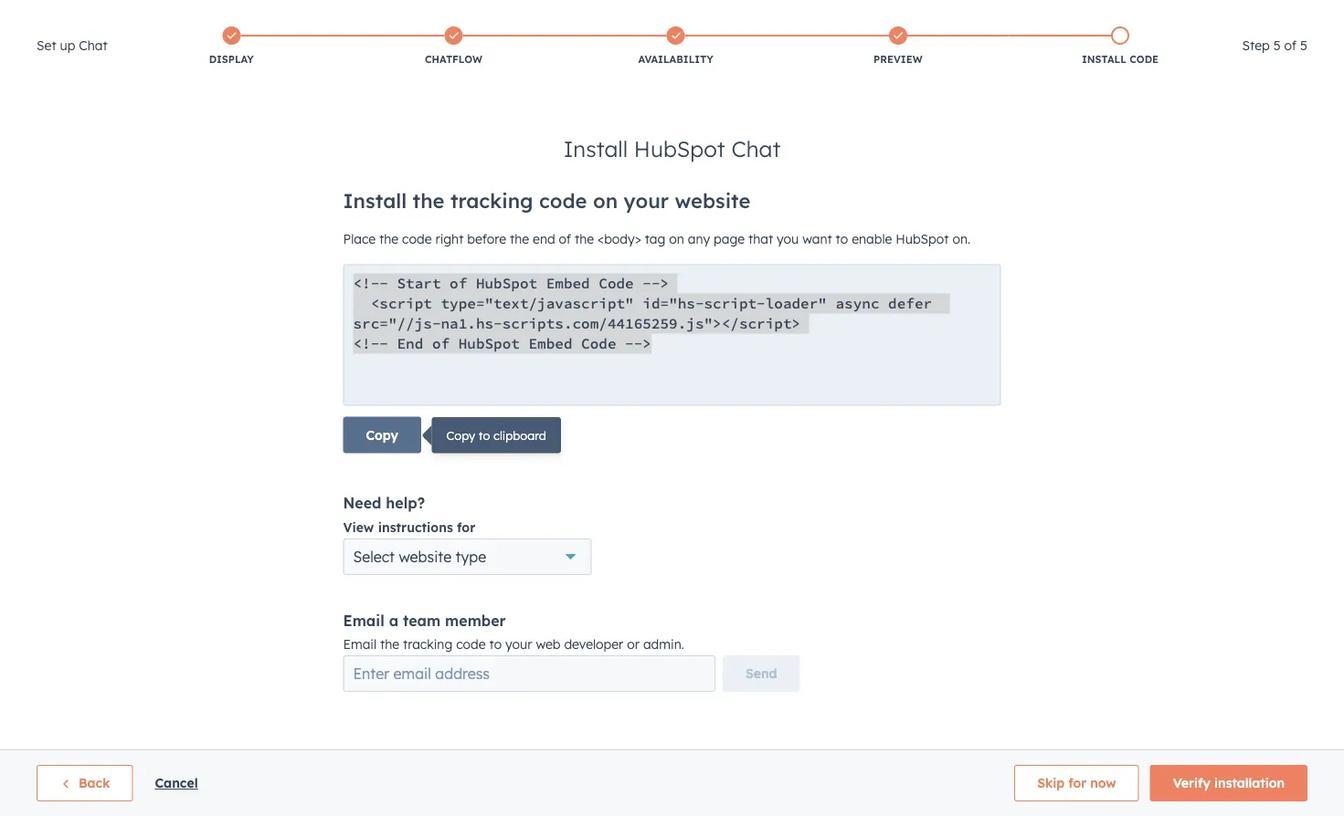 Task type: locate. For each thing, give the bounding box(es) containing it.
code down marketplaces popup button
[[1130, 53, 1159, 66]]

0 horizontal spatial 5
[[1274, 37, 1281, 53]]

email left the
[[343, 637, 377, 653]]

the
[[380, 637, 399, 653]]

skip for now
[[1037, 776, 1116, 792]]

0 vertical spatial install
[[1082, 53, 1127, 66]]

chat inside set up chat heading
[[79, 37, 108, 53]]

or
[[627, 637, 640, 653]]

Enter email address text field
[[343, 656, 716, 693]]

chat right 'hubspot'
[[731, 135, 781, 163]]

back
[[79, 776, 110, 792]]

code
[[1130, 53, 1159, 66], [456, 637, 486, 653]]

install inside list item
[[1082, 53, 1127, 66]]

chat right up
[[79, 37, 108, 53]]

preview completed list item
[[787, 23, 1009, 70]]

install code
[[1082, 53, 1159, 66]]

for
[[1069, 776, 1087, 792]]

1 horizontal spatial code
[[1130, 53, 1159, 66]]

send button
[[723, 656, 800, 693]]

verify installation
[[1173, 776, 1285, 792]]

display
[[209, 53, 254, 66]]

5
[[1274, 37, 1281, 53], [1300, 37, 1308, 53]]

0 vertical spatial email
[[343, 612, 384, 631]]

1 horizontal spatial chat
[[731, 135, 781, 163]]

2 5 from the left
[[1300, 37, 1308, 53]]

of
[[1284, 37, 1297, 53]]

install hubspot chat
[[564, 135, 781, 163]]

1 vertical spatial email
[[343, 637, 377, 653]]

install down marketplaces icon
[[1082, 53, 1127, 66]]

email left the a
[[343, 612, 384, 631]]

1 horizontal spatial install
[[1082, 53, 1127, 66]]

installation
[[1214, 776, 1285, 792]]

0 vertical spatial code
[[1130, 53, 1159, 66]]

chat
[[79, 37, 108, 53], [731, 135, 781, 163]]

0 horizontal spatial install
[[564, 135, 628, 163]]

skip for now button
[[1014, 766, 1139, 802]]

now
[[1090, 776, 1116, 792]]

team
[[403, 612, 441, 631]]

chat for set up chat
[[79, 37, 108, 53]]

1 vertical spatial chat
[[731, 135, 781, 163]]

set up chat
[[37, 37, 108, 53]]

1 vertical spatial code
[[456, 637, 486, 653]]

5 left of
[[1274, 37, 1281, 53]]

0 horizontal spatial code
[[456, 637, 486, 653]]

2 email from the top
[[343, 637, 377, 653]]

hubspot
[[634, 135, 725, 163]]

1 email from the top
[[343, 612, 384, 631]]

developer
[[564, 637, 624, 653]]

0 horizontal spatial chat
[[79, 37, 108, 53]]

tracking
[[403, 637, 453, 653]]

install left 'hubspot'
[[564, 135, 628, 163]]

0 vertical spatial chat
[[79, 37, 108, 53]]

email
[[343, 612, 384, 631], [343, 637, 377, 653]]

1 5 from the left
[[1274, 37, 1281, 53]]

install
[[1082, 53, 1127, 66], [564, 135, 628, 163]]

display completed list item
[[120, 23, 343, 70]]

chatflow completed list item
[[343, 23, 565, 70]]

1 vertical spatial install
[[564, 135, 628, 163]]

list
[[120, 23, 1231, 70]]

5 right of
[[1300, 37, 1308, 53]]

1 horizontal spatial 5
[[1300, 37, 1308, 53]]

code down member
[[456, 637, 486, 653]]

verify installation button
[[1150, 766, 1308, 802]]



Task type: describe. For each thing, give the bounding box(es) containing it.
install for install code
[[1082, 53, 1127, 66]]

Search HubSpot search field
[[1087, 38, 1311, 69]]

set up chat heading
[[37, 35, 108, 57]]

chatflow
[[425, 53, 482, 66]]

availability
[[638, 53, 713, 66]]

search button
[[1297, 38, 1328, 69]]

code inside list item
[[1130, 53, 1159, 66]]

cancel button
[[155, 773, 198, 795]]

send
[[746, 666, 777, 682]]

step
[[1242, 37, 1270, 53]]

list containing display
[[120, 23, 1231, 70]]

preview
[[874, 53, 923, 66]]

chat for install hubspot chat
[[731, 135, 781, 163]]

up
[[60, 37, 75, 53]]

back button
[[37, 766, 133, 802]]

skip
[[1037, 776, 1065, 792]]

admin.
[[643, 637, 684, 653]]

set
[[37, 37, 56, 53]]

marketplaces button
[[1093, 0, 1131, 29]]

marketplaces image
[[1104, 8, 1120, 25]]

install code list item
[[1009, 23, 1231, 70]]

availability completed list item
[[565, 23, 787, 70]]

verify
[[1173, 776, 1211, 792]]

search image
[[1306, 48, 1319, 60]]

email a team member email the tracking code to your web developer or admin.
[[343, 612, 684, 653]]

member
[[445, 612, 506, 631]]

a
[[389, 612, 398, 631]]

code inside 'email a team member email the tracking code to your web developer or admin.'
[[456, 637, 486, 653]]

step 5 of 5
[[1242, 37, 1308, 53]]

cancel
[[155, 776, 198, 792]]

to
[[489, 637, 502, 653]]

your
[[505, 637, 532, 653]]

web
[[536, 637, 561, 653]]

install for install hubspot chat
[[564, 135, 628, 163]]



Task type: vqa. For each thing, say whether or not it's contained in the screenshot.
from
no



